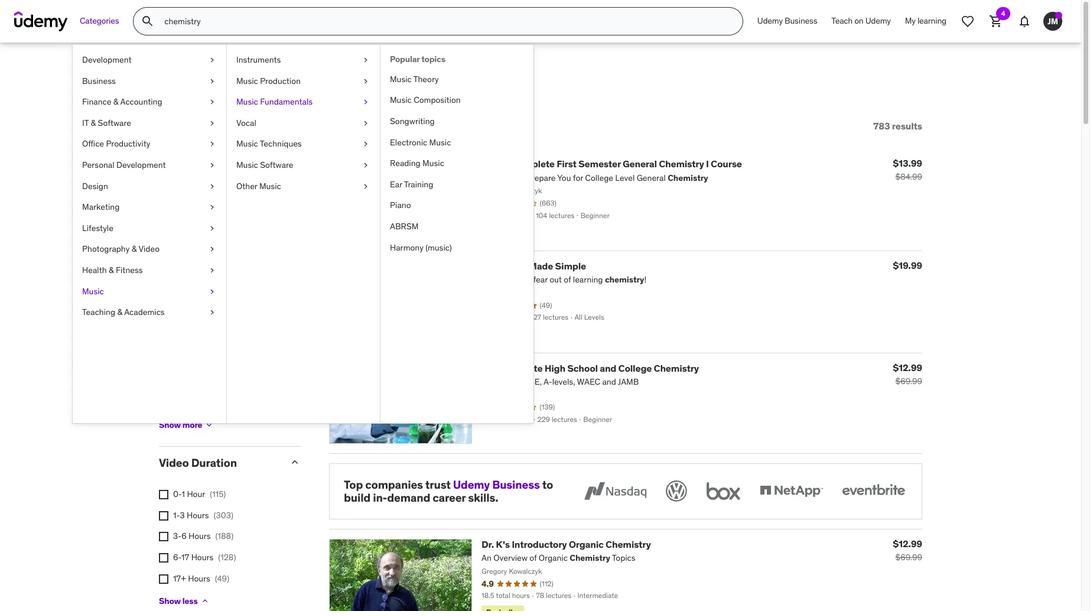 Task type: vqa. For each thing, say whether or not it's contained in the screenshot.


Task type: locate. For each thing, give the bounding box(es) containing it.
show left more
[[159, 420, 181, 430]]

for
[[262, 70, 287, 94]]

k's up ear training link
[[496, 158, 510, 170]]

music up "vocal" at top
[[236, 96, 258, 107]]

wishlist image
[[961, 14, 975, 28]]

up right 4.5
[[238, 201, 247, 212]]

lifestyle
[[82, 223, 113, 233]]

health & fitness
[[82, 265, 143, 275]]

0 horizontal spatial udemy
[[453, 477, 490, 491]]

harmony (music) link
[[381, 237, 534, 258]]

& right teaching on the left of the page
[[117, 307, 122, 317]]

1 horizontal spatial software
[[260, 160, 293, 170]]

2 $69.99 from the top
[[896, 552, 923, 563]]

more
[[182, 420, 202, 430]]

2 dr. from the top
[[482, 538, 494, 550]]

complete right the
[[500, 362, 543, 374]]

popular
[[390, 54, 420, 64]]

1 horizontal spatial udemy
[[758, 15, 783, 26]]

2 $12.99 from the top
[[893, 538, 923, 550]]

show left the less
[[159, 596, 181, 606]]

music down music software
[[259, 181, 281, 191]]

the
[[482, 362, 498, 374]]

abrsm
[[390, 221, 419, 232]]

2 horizontal spatial udemy
[[866, 15, 891, 26]]

1 $12.99 from the top
[[893, 361, 923, 373]]

dr. up ear training link
[[482, 158, 494, 170]]

1 vertical spatial udemy business link
[[453, 477, 540, 491]]

software inside the music software link
[[260, 160, 293, 170]]

1 show from the top
[[159, 420, 181, 430]]

3 up from the top
[[238, 243, 247, 254]]

business left to
[[492, 477, 540, 491]]

other music
[[236, 181, 281, 191]]

xsmall image inside the music software link
[[361, 160, 371, 171]]

xsmall image inside health & fitness link
[[207, 265, 217, 276]]

first
[[557, 158, 577, 170]]

2 vertical spatial business
[[492, 477, 540, 491]]

hours for 3-6 hours
[[189, 531, 211, 542]]

xsmall image left music production
[[207, 75, 217, 87]]

1 vertical spatial software
[[260, 160, 293, 170]]

results for 783 results
[[892, 120, 923, 132]]

the complete high school and college chemistry link
[[482, 362, 699, 374]]

up
[[238, 201, 247, 212], [238, 222, 247, 233], [238, 243, 247, 254], [238, 264, 247, 275]]

1 vertical spatial $69.99
[[896, 552, 923, 563]]

training
[[404, 179, 433, 190]]

music theory link
[[381, 69, 534, 90]]

xsmall image up 4.5
[[207, 181, 217, 192]]

1 vertical spatial complete
[[500, 362, 543, 374]]

k's
[[496, 158, 510, 170], [496, 538, 510, 550]]

results up $13.99
[[892, 120, 923, 132]]

1
[[182, 489, 185, 499]]

music inside 'link'
[[259, 181, 281, 191]]

xsmall image left electronic
[[361, 139, 371, 150]]

1 $12.99 $69.99 from the top
[[893, 361, 923, 386]]

2 $12.99 $69.99 from the top
[[893, 538, 923, 563]]

ratings
[[159, 168, 200, 182]]

office productivity
[[82, 139, 150, 149]]

ear training link
[[381, 174, 534, 195]]

0 horizontal spatial business
[[82, 75, 116, 86]]

0 vertical spatial $12.99
[[893, 361, 923, 373]]

xsmall image inside the other music 'link'
[[361, 181, 371, 192]]

0 vertical spatial udemy business link
[[750, 7, 825, 35]]

music down health
[[82, 286, 104, 296]]

xsmall image
[[207, 54, 217, 66], [361, 75, 371, 87], [207, 96, 217, 108], [361, 96, 371, 108], [361, 160, 371, 171], [207, 223, 217, 234], [207, 244, 217, 255], [207, 286, 217, 297], [159, 334, 168, 343], [159, 355, 168, 364], [159, 376, 168, 385], [205, 420, 214, 430], [159, 553, 168, 563], [159, 574, 168, 584]]

4 link
[[982, 7, 1011, 35]]

xsmall image left ear
[[361, 181, 371, 192]]

up right 4.0
[[238, 222, 247, 233]]

1 vertical spatial business
[[82, 75, 116, 86]]

1 dr. from the top
[[482, 158, 494, 170]]

organic
[[569, 538, 604, 550]]

reading music link
[[381, 153, 534, 174]]

0-
[[173, 489, 182, 499]]

electronic
[[390, 137, 427, 147]]

dr. k's complete first semester general chemistry i course link
[[482, 158, 742, 170]]

"chemistry"
[[291, 70, 399, 94]]

jm
[[1048, 16, 1058, 26]]

udemy business link left to
[[453, 477, 540, 491]]

nasdaq image
[[582, 478, 649, 504]]

i
[[706, 158, 709, 170]]

xsmall image inside show less button
[[200, 596, 210, 606]]

4
[[1001, 9, 1006, 18]]

1 vertical spatial video
[[159, 456, 189, 470]]

xsmall image for music techniques
[[361, 139, 371, 150]]

introductory
[[512, 538, 567, 550]]

xsmall image inside instruments link
[[361, 54, 371, 66]]

dr. down skills.
[[482, 538, 494, 550]]

xsmall image for instruments
[[361, 54, 371, 66]]

companies
[[365, 477, 423, 491]]

xsmall image left "vocal" at top
[[207, 117, 217, 129]]

hours right 3
[[187, 510, 209, 521]]

1 vertical spatial dr.
[[482, 538, 494, 550]]

instruments link
[[227, 50, 380, 71]]

udemy business link
[[750, 7, 825, 35], [453, 477, 540, 491]]

hours right "6"
[[189, 531, 211, 542]]

xsmall image for personal development
[[207, 160, 217, 171]]

xsmall image for business
[[207, 75, 217, 87]]

xsmall image for marketing
[[207, 202, 217, 213]]

0 vertical spatial dr.
[[482, 158, 494, 170]]

& for photography
[[132, 244, 137, 254]]

0 vertical spatial k's
[[496, 158, 510, 170]]

music down "vocal" at top
[[236, 139, 258, 149]]

finance
[[82, 96, 111, 107]]

17
[[181, 552, 189, 563]]

accounting
[[120, 96, 162, 107]]

$84.99
[[896, 172, 923, 182]]

office
[[82, 139, 104, 149]]

& up fitness
[[132, 244, 137, 254]]

0 vertical spatial $12.99 $69.99
[[893, 361, 923, 386]]

volkswagen image
[[664, 478, 690, 504]]

music down popular
[[390, 74, 412, 84]]

k's left introductory
[[496, 538, 510, 550]]

results down instruments
[[197, 70, 258, 94]]

1-
[[173, 510, 180, 521]]

photography & video
[[82, 244, 160, 254]]

up for 4.0 & up
[[238, 222, 247, 233]]

development down office productivity link on the left top
[[116, 160, 166, 170]]

xsmall image inside personal development link
[[207, 160, 217, 171]]

2 up from the top
[[238, 222, 247, 233]]

& right 4.5
[[230, 201, 236, 212]]

hours right 17+
[[188, 573, 210, 584]]

2 show from the top
[[159, 596, 181, 606]]

& for finance
[[113, 96, 118, 107]]

0 vertical spatial 783
[[159, 70, 193, 94]]

up right 3.0
[[238, 264, 247, 275]]

chemistry right college
[[654, 362, 699, 374]]

(684)
[[205, 332, 225, 343]]

xsmall image down "chemistry"
[[361, 117, 371, 129]]

Search for anything text field
[[162, 11, 729, 31]]

xsmall image
[[361, 54, 371, 66], [207, 75, 217, 87], [207, 117, 217, 129], [361, 117, 371, 129], [207, 139, 217, 150], [361, 139, 371, 150], [207, 160, 217, 171], [207, 181, 217, 192], [361, 181, 371, 192], [207, 202, 217, 213], [207, 265, 217, 276], [207, 307, 217, 318], [159, 397, 168, 406], [159, 490, 168, 499], [159, 511, 168, 521], [159, 532, 168, 542], [200, 596, 210, 606]]

marketing
[[82, 202, 120, 212]]

dr. for dr. k's complete first semester general chemistry i course
[[482, 158, 494, 170]]

xsmall image inside photography & video link
[[207, 244, 217, 255]]

development down categories dropdown button
[[82, 54, 132, 65]]

xsmall image inside office productivity link
[[207, 139, 217, 150]]

0 vertical spatial $69.99
[[896, 376, 923, 386]]

1 horizontal spatial results
[[892, 120, 923, 132]]

xsmall image for health & fitness
[[207, 265, 217, 276]]

xsmall image inside music techniques link
[[361, 139, 371, 150]]

up for 4.5 & up
[[238, 201, 247, 212]]

1 horizontal spatial business
[[492, 477, 540, 491]]

& right 3.0
[[231, 264, 236, 275]]

lifestyle link
[[73, 218, 226, 239]]

business link
[[73, 71, 226, 92]]

results inside status
[[892, 120, 923, 132]]

dr. for dr. k's introductory organic chemistry
[[482, 538, 494, 550]]

business inside business link
[[82, 75, 116, 86]]

xsmall image for teaching & academics
[[207, 307, 217, 318]]

songwriting
[[390, 116, 435, 126]]

1 vertical spatial show
[[159, 596, 181, 606]]

music up songwriting
[[390, 95, 412, 105]]

video duration button
[[159, 456, 280, 470]]

business left the teach
[[785, 15, 818, 26]]

4 up from the top
[[238, 264, 247, 275]]

1 vertical spatial 783
[[874, 120, 890, 132]]

music for music production
[[236, 75, 258, 86]]

music down instruments
[[236, 75, 258, 86]]

& right health
[[109, 265, 114, 275]]

2 horizontal spatial business
[[785, 15, 818, 26]]

fitness
[[116, 265, 143, 275]]

3-6 hours (188)
[[173, 531, 234, 542]]

school
[[567, 362, 598, 374]]

$69.99 for dr. k's introductory organic chemistry
[[896, 552, 923, 563]]

0 vertical spatial results
[[197, 70, 258, 94]]

xsmall image left 0-
[[159, 490, 168, 499]]

0 vertical spatial business
[[785, 15, 818, 26]]

software
[[98, 117, 131, 128], [260, 160, 293, 170]]

and
[[600, 362, 617, 374]]

in-
[[373, 491, 387, 505]]

1 up from the top
[[238, 201, 247, 212]]

xsmall image inside vocal link
[[361, 117, 371, 129]]

up right 3.5
[[238, 243, 247, 254]]

0 horizontal spatial software
[[98, 117, 131, 128]]

& right finance
[[113, 96, 118, 107]]

harmony
[[390, 242, 424, 253]]

the complete high school and college chemistry
[[482, 362, 699, 374]]

783 inside status
[[874, 120, 890, 132]]

dr. k's complete first semester general chemistry i course
[[482, 158, 742, 170]]

xsmall image up 4.0
[[207, 202, 217, 213]]

xsmall image right the less
[[200, 596, 210, 606]]

1 vertical spatial k's
[[496, 538, 510, 550]]

music theory
[[390, 74, 439, 84]]

hours for 1-3 hours
[[187, 510, 209, 521]]

1 horizontal spatial 783
[[874, 120, 890, 132]]

783 results status
[[874, 120, 923, 132]]

video down lifestyle link at top
[[139, 244, 160, 254]]

software up office productivity
[[98, 117, 131, 128]]

software down techniques
[[260, 160, 293, 170]]

chemistry right organic
[[606, 538, 651, 550]]

xsmall image inside music production link
[[361, 75, 371, 87]]

k's for introductory
[[496, 538, 510, 550]]

(188)
[[215, 531, 234, 542]]

1 vertical spatial $12.99
[[893, 538, 923, 550]]

music software link
[[227, 155, 380, 176]]

reading music
[[390, 158, 444, 169]]

xsmall image inside "marketing" link
[[207, 202, 217, 213]]

783 results for "chemistry"
[[159, 70, 399, 94]]

xsmall image up "chemistry"
[[361, 54, 371, 66]]

harmony (music)
[[390, 242, 452, 253]]

music up other
[[236, 160, 258, 170]]

0 vertical spatial show
[[159, 420, 181, 430]]

& right it
[[91, 117, 96, 128]]

3
[[180, 510, 185, 521]]

language button
[[159, 299, 280, 314]]

1 k's from the top
[[496, 158, 510, 170]]

xsmall image for design
[[207, 181, 217, 192]]

complete left first
[[512, 158, 555, 170]]

xsmall image up ratings dropdown button
[[207, 139, 217, 150]]

2 k's from the top
[[496, 538, 510, 550]]

reading
[[390, 158, 421, 169]]

xsmall image for other music
[[361, 181, 371, 192]]

& right 4.0
[[231, 222, 236, 233]]

1 vertical spatial $12.99 $69.99
[[893, 538, 923, 563]]

$13.99 $84.99
[[893, 157, 923, 182]]

software inside it & software link
[[98, 117, 131, 128]]

music link
[[73, 281, 226, 302]]

783 for 783 results for "chemistry"
[[159, 70, 193, 94]]

to
[[542, 477, 553, 491]]

personal development
[[82, 160, 166, 170]]

xsmall image inside design link
[[207, 181, 217, 192]]

piano link
[[381, 195, 534, 216]]

productivity
[[106, 139, 150, 149]]

& right 3.5
[[230, 243, 236, 254]]

783 for 783 results
[[874, 120, 890, 132]]

video up 0-
[[159, 456, 189, 470]]

xsmall image down 3.5
[[207, 265, 217, 276]]

techniques
[[260, 139, 302, 149]]

0 horizontal spatial results
[[197, 70, 258, 94]]

0 vertical spatial complete
[[512, 158, 555, 170]]

$12.99 $69.99 for the complete high school and college chemistry
[[893, 361, 923, 386]]

1 $69.99 from the top
[[896, 376, 923, 386]]

xsmall image inside business link
[[207, 75, 217, 87]]

$69.99
[[896, 376, 923, 386], [896, 552, 923, 563]]

xsmall image right ratings at left top
[[207, 160, 217, 171]]

0 horizontal spatial 783
[[159, 70, 193, 94]]

0 vertical spatial software
[[98, 117, 131, 128]]

4.5
[[217, 201, 228, 212]]

udemy business link left the teach
[[750, 7, 825, 35]]

4.0
[[217, 222, 229, 233]]

business
[[785, 15, 818, 26], [82, 75, 116, 86], [492, 477, 540, 491]]

& for 4.5
[[230, 201, 236, 212]]

(115)
[[210, 489, 226, 499]]

$69.99 for the complete high school and college chemistry
[[896, 376, 923, 386]]

submit search image
[[141, 14, 155, 28]]

xsmall image inside music fundamentals link
[[361, 96, 371, 108]]

design link
[[73, 176, 226, 197]]

music for music techniques
[[236, 139, 258, 149]]

6-17 hours (128)
[[173, 552, 236, 563]]

business up finance
[[82, 75, 116, 86]]

xsmall image up (684)
[[207, 307, 217, 318]]

0 horizontal spatial udemy business link
[[453, 477, 540, 491]]

you have alerts image
[[1056, 12, 1063, 19]]

xsmall image inside it & software link
[[207, 117, 217, 129]]

xsmall image left 1- at the left bottom of page
[[159, 511, 168, 521]]

music fundamentals link
[[227, 92, 380, 113]]

1 vertical spatial results
[[892, 120, 923, 132]]

$12.99 for dr. k's introductory organic chemistry
[[893, 538, 923, 550]]

xsmall image inside teaching & academics link
[[207, 307, 217, 318]]

chemistry made simple link
[[482, 260, 586, 272]]

music composition link
[[381, 90, 534, 111]]

hours right 17
[[191, 552, 213, 563]]

skills.
[[468, 491, 498, 505]]

& for health
[[109, 265, 114, 275]]



Task type: describe. For each thing, give the bounding box(es) containing it.
show more
[[159, 420, 202, 430]]

composition
[[414, 95, 461, 105]]

marketing link
[[73, 197, 226, 218]]

production
[[260, 75, 301, 86]]

xsmall image left 3-
[[159, 532, 168, 542]]

udemy image
[[14, 11, 68, 31]]

& for 4.0
[[231, 222, 236, 233]]

xsmall image for it & software
[[207, 117, 217, 129]]

instruments
[[236, 54, 281, 65]]

vocal
[[236, 117, 256, 128]]

abrsm link
[[381, 216, 534, 237]]

results for 783 results for "chemistry"
[[197, 70, 258, 94]]

& for 3.5
[[230, 243, 236, 254]]

other
[[236, 181, 257, 191]]

(49)
[[215, 573, 229, 584]]

4.0 & up
[[217, 222, 247, 233]]

xsmall image for show less
[[200, 596, 210, 606]]

electronic music link
[[381, 132, 534, 153]]

3.5
[[217, 243, 228, 254]]

k's for complete
[[496, 158, 510, 170]]

piano
[[390, 200, 411, 211]]

shopping cart with 4 items image
[[989, 14, 1003, 28]]

top companies trust udemy business
[[344, 477, 540, 491]]

language
[[159, 299, 211, 314]]

small image
[[289, 456, 301, 468]]

17+ hours (49)
[[173, 573, 229, 584]]

teach on udemy link
[[825, 7, 898, 35]]

health
[[82, 265, 107, 275]]

6-
[[173, 552, 181, 563]]

netapp image
[[758, 478, 826, 504]]

general
[[623, 158, 657, 170]]

categories button
[[73, 7, 126, 35]]

college
[[619, 362, 652, 374]]

finance & accounting
[[82, 96, 162, 107]]

music down 'electronic music'
[[423, 158, 444, 169]]

duration
[[191, 456, 237, 470]]

notifications image
[[1018, 14, 1032, 28]]

& for it
[[91, 117, 96, 128]]

on
[[855, 15, 864, 26]]

photography
[[82, 244, 130, 254]]

xsmall image inside finance & accounting link
[[207, 96, 217, 108]]

$12.99 $69.99 for dr. k's introductory organic chemistry
[[893, 538, 923, 563]]

music production
[[236, 75, 301, 86]]

xsmall image inside music link
[[207, 286, 217, 297]]

my learning
[[905, 15, 947, 26]]

electronic music
[[390, 137, 451, 147]]

design
[[82, 181, 108, 191]]

development link
[[73, 50, 226, 71]]

music for music fundamentals
[[236, 96, 258, 107]]

0 vertical spatial development
[[82, 54, 132, 65]]

1 vertical spatial development
[[116, 160, 166, 170]]

3.0 & up
[[217, 264, 247, 275]]

health & fitness link
[[73, 260, 226, 281]]

it & software
[[82, 117, 131, 128]]

box image
[[704, 478, 743, 504]]

teaching
[[82, 307, 115, 317]]

it
[[82, 117, 89, 128]]

music fundamentals element
[[380, 45, 534, 423]]

learning
[[918, 15, 947, 26]]

top
[[344, 477, 363, 491]]

less
[[182, 596, 198, 606]]

personal
[[82, 160, 114, 170]]

xsmall image inside development link
[[207, 54, 217, 66]]

music techniques link
[[227, 134, 380, 155]]

chemistry left the made
[[482, 260, 527, 272]]

6
[[182, 531, 187, 542]]

music production link
[[227, 71, 380, 92]]

chemistry made simple
[[482, 260, 586, 272]]

1 horizontal spatial udemy business link
[[750, 7, 825, 35]]

3.0
[[217, 264, 229, 275]]

show for show more
[[159, 420, 181, 430]]

categories
[[80, 15, 119, 26]]

my learning link
[[898, 7, 954, 35]]

photography & video link
[[73, 239, 226, 260]]

xsmall image for vocal
[[361, 117, 371, 129]]

teaching & academics
[[82, 307, 165, 317]]

& for teaching
[[117, 307, 122, 317]]

fundamentals
[[260, 96, 313, 107]]

$19.99
[[893, 259, 923, 271]]

0 vertical spatial video
[[139, 244, 160, 254]]

high
[[545, 362, 566, 374]]

3-
[[173, 531, 182, 542]]

show more button
[[159, 413, 214, 437]]

dr. k's introductory organic chemistry
[[482, 538, 651, 550]]

show for show less
[[159, 596, 181, 606]]

português
[[173, 416, 211, 427]]

video duration
[[159, 456, 237, 470]]

xsmall image up show more
[[159, 397, 168, 406]]

chemistry left the i
[[659, 158, 704, 170]]

music for music
[[82, 286, 104, 296]]

eventbrite image
[[840, 478, 908, 504]]

show less button
[[159, 589, 210, 611]]

music for music theory
[[390, 74, 412, 84]]

vocal link
[[227, 113, 380, 134]]

music for music composition
[[390, 95, 412, 105]]

music software
[[236, 160, 293, 170]]

up for 3.0 & up
[[238, 264, 247, 275]]

music techniques
[[236, 139, 302, 149]]

ear
[[390, 179, 402, 190]]

theory
[[414, 74, 439, 84]]

& for 3.0
[[231, 264, 236, 275]]

to build in-demand career skills.
[[344, 477, 553, 505]]

xsmall image for office productivity
[[207, 139, 217, 150]]

hours for 6-17 hours
[[191, 552, 213, 563]]

xsmall image inside lifestyle link
[[207, 223, 217, 234]]

up for 3.5 & up
[[238, 243, 247, 254]]

xsmall image inside show more button
[[205, 420, 214, 430]]

my
[[905, 15, 916, 26]]

0-1 hour (115)
[[173, 489, 226, 499]]

academics
[[124, 307, 165, 317]]

music down songwriting link at the left
[[429, 137, 451, 147]]

music for music software
[[236, 160, 258, 170]]

ear training
[[390, 179, 433, 190]]

$13.99
[[893, 157, 923, 169]]

$12.99 for the complete high school and college chemistry
[[893, 361, 923, 373]]



